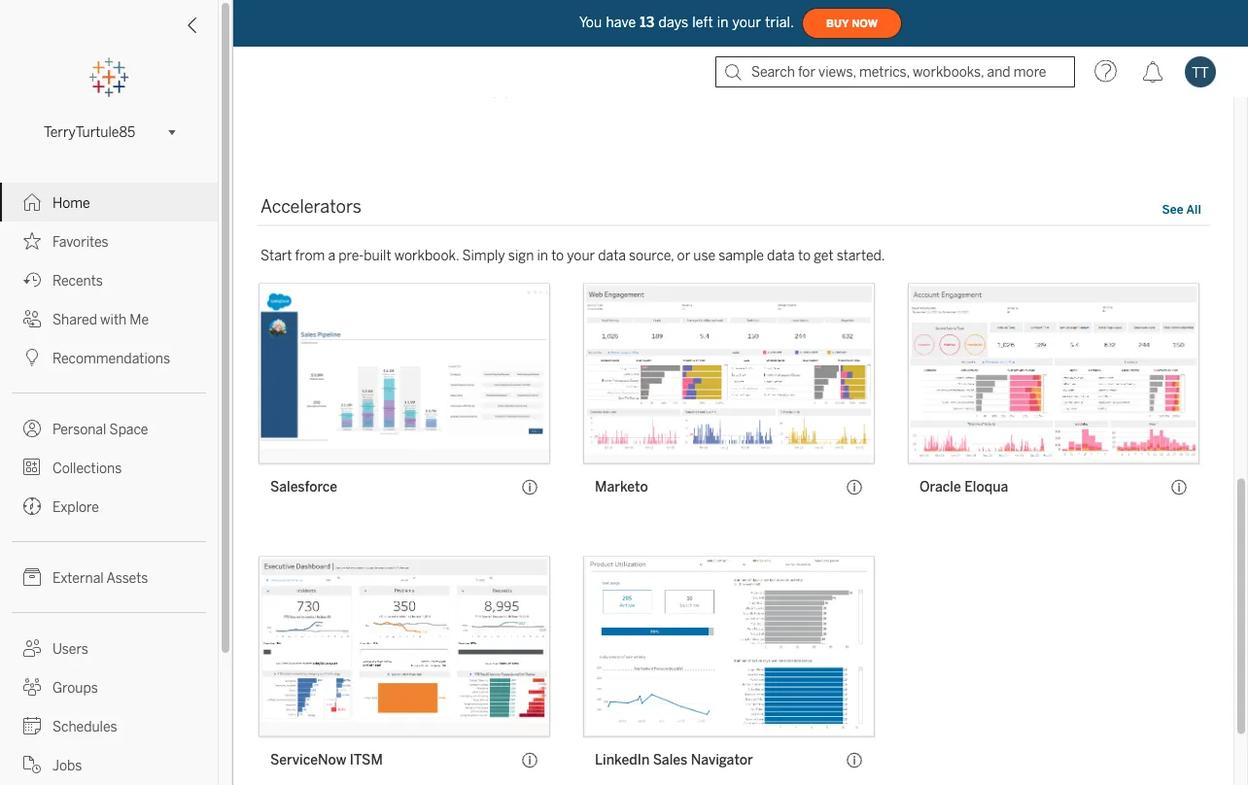 Task type: vqa. For each thing, say whether or not it's contained in the screenshot.
Terry Turtle
no



Task type: describe. For each thing, give the bounding box(es) containing it.
workbook.
[[394, 248, 459, 264]]

1 vertical spatial in
[[537, 248, 548, 264]]

servicenow itsm
[[270, 753, 383, 769]]

collections
[[52, 460, 122, 476]]

shared
[[52, 312, 97, 328]]

personal space
[[52, 421, 148, 437]]

users link
[[0, 629, 218, 668]]

navigation panel element
[[0, 58, 218, 785]]

groups link
[[0, 668, 218, 707]]

oracle
[[920, 480, 961, 496]]

simply
[[462, 248, 505, 264]]

main navigation. press the up and down arrow keys to access links. element
[[0, 183, 218, 785]]

home
[[52, 195, 90, 211]]

use
[[693, 248, 715, 264]]

schedules link
[[0, 707, 218, 746]]

see all
[[1162, 203, 1201, 217]]

schedules
[[52, 719, 117, 735]]

terryturtule85 button
[[36, 121, 182, 144]]

source,
[[629, 248, 674, 264]]

2 to from the left
[[798, 248, 811, 264]]

buy
[[826, 17, 849, 29]]

a
[[328, 248, 335, 264]]

2 data from the left
[[767, 248, 795, 264]]

external assets link
[[0, 558, 218, 597]]

13
[[640, 14, 655, 30]]

trial.
[[765, 14, 794, 30]]

users
[[52, 641, 88, 657]]

favorites
[[52, 234, 109, 250]]

shared with me link
[[0, 299, 218, 338]]

started.
[[837, 248, 885, 264]]

space
[[109, 421, 148, 437]]

servicenow
[[270, 753, 346, 769]]

from
[[295, 248, 325, 264]]

linkedin
[[595, 753, 650, 769]]

eloqua
[[964, 480, 1008, 496]]

1 to from the left
[[551, 248, 564, 264]]

days
[[658, 14, 688, 30]]

terryturtule85
[[44, 124, 135, 140]]

sample
[[719, 248, 764, 264]]

navigator
[[691, 753, 753, 769]]

itsm
[[350, 753, 383, 769]]

explore link
[[0, 487, 218, 526]]

with
[[100, 312, 127, 328]]

start
[[260, 248, 292, 264]]



Task type: locate. For each thing, give the bounding box(es) containing it.
pre-
[[338, 248, 364, 264]]

1 vertical spatial your
[[567, 248, 595, 264]]

collections link
[[0, 448, 218, 487]]

sign
[[508, 248, 534, 264]]

me
[[130, 312, 149, 328]]

data right sample
[[767, 248, 795, 264]]

buy now
[[826, 17, 878, 29]]

1 data from the left
[[598, 248, 626, 264]]

data left "source,"
[[598, 248, 626, 264]]

recommendations
[[52, 350, 170, 366]]

all
[[1186, 203, 1201, 217]]

groups
[[52, 680, 98, 696]]

get
[[814, 248, 834, 264]]

shared with me
[[52, 312, 149, 328]]

in right the sign
[[537, 248, 548, 264]]

see
[[1162, 203, 1184, 217]]

Search for views, metrics, workbooks, and more text field
[[715, 56, 1075, 87]]

0 horizontal spatial to
[[551, 248, 564, 264]]

your right the sign
[[567, 248, 595, 264]]

buy now button
[[802, 8, 902, 39]]

to
[[551, 248, 564, 264], [798, 248, 811, 264]]

marketo
[[595, 480, 648, 496]]

favorites link
[[0, 222, 218, 260]]

see all link
[[1161, 200, 1202, 221]]

1 horizontal spatial in
[[717, 14, 729, 30]]

in right left
[[717, 14, 729, 30]]

jobs link
[[0, 746, 218, 784]]

salesforce
[[270, 480, 337, 496]]

recents link
[[0, 260, 218, 299]]

1 horizontal spatial your
[[733, 14, 761, 30]]

you
[[579, 14, 602, 30]]

jobs
[[52, 758, 82, 774]]

now
[[852, 17, 878, 29]]

recommendations link
[[0, 338, 218, 377]]

built
[[364, 248, 391, 264]]

your left trial.
[[733, 14, 761, 30]]

to right the sign
[[551, 248, 564, 264]]

0 vertical spatial your
[[733, 14, 761, 30]]

your
[[733, 14, 761, 30], [567, 248, 595, 264]]

oracle eloqua
[[920, 480, 1008, 496]]

personal
[[52, 421, 106, 437]]

you have 13 days left in your trial.
[[579, 14, 794, 30]]

1 horizontal spatial to
[[798, 248, 811, 264]]

1 horizontal spatial data
[[767, 248, 795, 264]]

home link
[[0, 183, 218, 222]]

0 horizontal spatial your
[[567, 248, 595, 264]]

in
[[717, 14, 729, 30], [537, 248, 548, 264]]

sales
[[653, 753, 687, 769]]

recents
[[52, 273, 103, 289]]

have
[[606, 14, 636, 30]]

to left the 'get'
[[798, 248, 811, 264]]

0 horizontal spatial data
[[598, 248, 626, 264]]

left
[[692, 14, 713, 30]]

linkedin sales navigator
[[595, 753, 753, 769]]

or
[[677, 248, 690, 264]]

0 horizontal spatial in
[[537, 248, 548, 264]]

assets
[[106, 570, 148, 586]]

explore
[[52, 499, 99, 515]]

start from a pre-built workbook. simply sign in to your data source, or use sample data to get started.
[[260, 248, 885, 264]]

external assets
[[52, 570, 148, 586]]

0 vertical spatial in
[[717, 14, 729, 30]]

external
[[52, 570, 104, 586]]

accelerators
[[260, 197, 361, 218]]

personal space link
[[0, 409, 218, 448]]

data
[[598, 248, 626, 264], [767, 248, 795, 264]]



